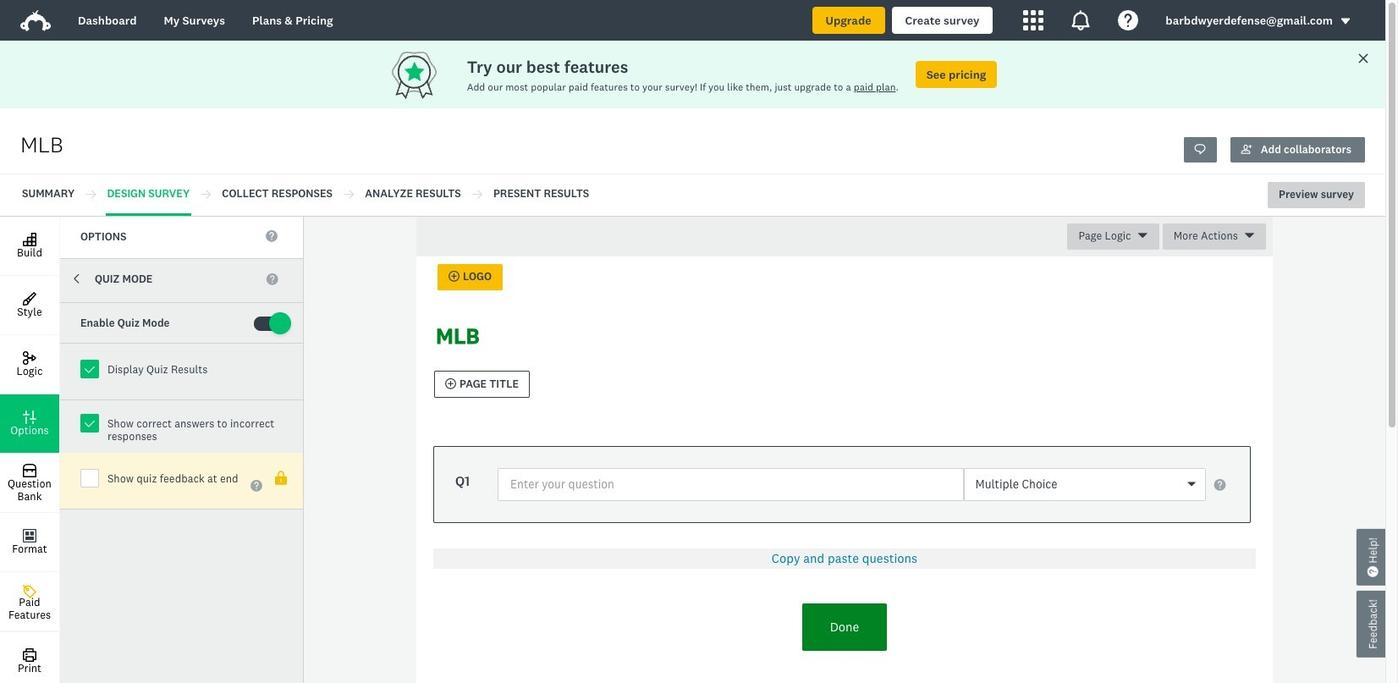 Task type: describe. For each thing, give the bounding box(es) containing it.
rewards image
[[388, 47, 467, 102]]

1 products icon image from the left
[[1024, 10, 1044, 30]]



Task type: locate. For each thing, give the bounding box(es) containing it.
surveymonkey logo image
[[20, 10, 51, 31]]

products icon image
[[1024, 10, 1044, 30], [1072, 10, 1092, 30]]

help icon image
[[1119, 10, 1139, 30]]

1 horizontal spatial products icon image
[[1072, 10, 1092, 30]]

0 horizontal spatial products icon image
[[1024, 10, 1044, 30]]

dropdown arrow image
[[1340, 15, 1352, 27]]

2 products icon image from the left
[[1072, 10, 1092, 30]]



